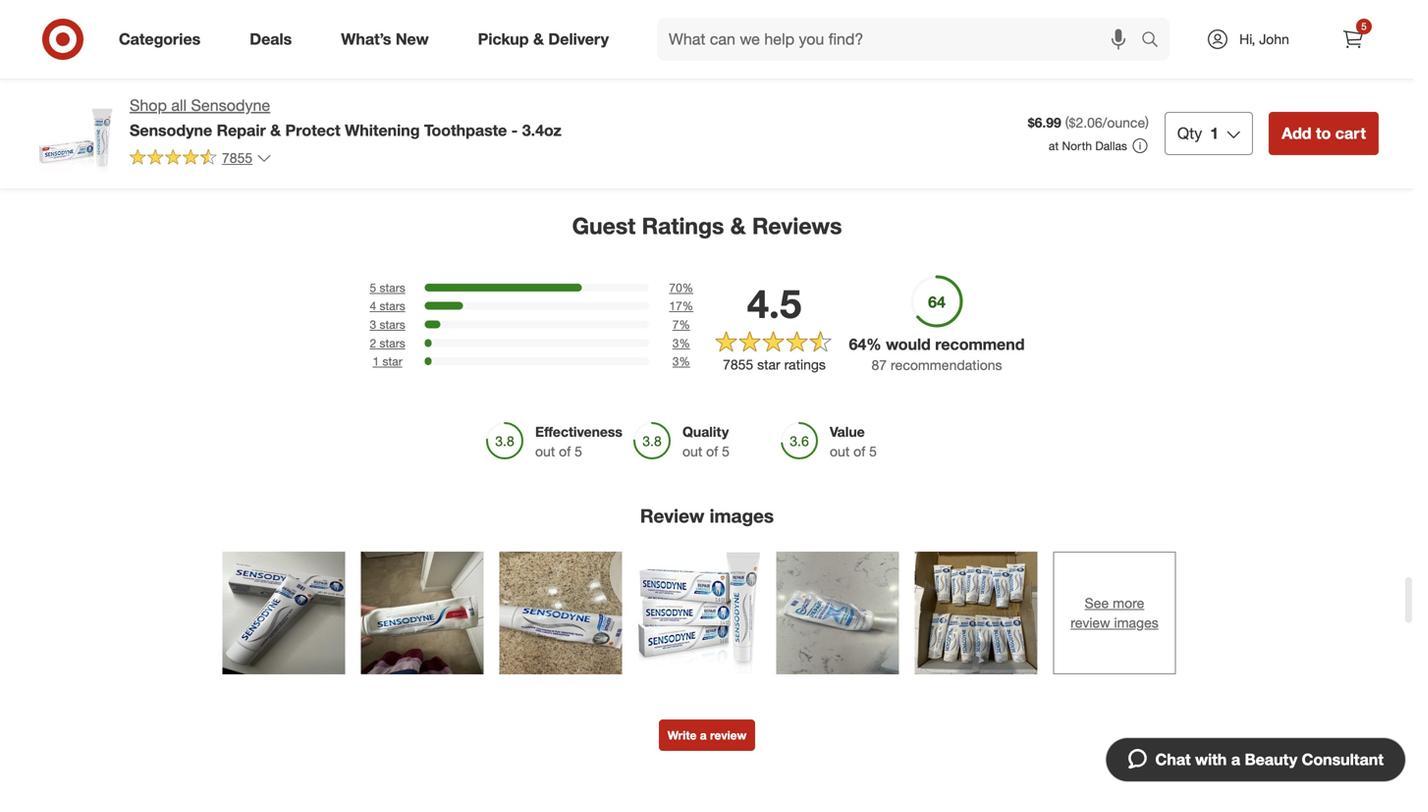Task type: vqa. For each thing, say whether or not it's contained in the screenshot.
7855
yes



Task type: locate. For each thing, give the bounding box(es) containing it.
images
[[710, 505, 774, 528], [1114, 614, 1159, 632]]

1 horizontal spatial whitening
[[345, 121, 420, 140]]

& right sensitivity
[[1389, 8, 1398, 25]]

1 horizontal spatial a
[[1232, 750, 1241, 770]]

% inside 64 % would recommend 87 recommendations
[[867, 335, 882, 354]]

2 stars from the top
[[380, 299, 405, 313]]

stars
[[380, 280, 405, 295], [380, 299, 405, 313], [380, 317, 405, 332], [380, 336, 405, 350]]

5 inside 'effectiveness out of 5'
[[575, 443, 582, 460]]

1 vertical spatial review
[[710, 728, 747, 743]]

consultant
[[1302, 750, 1384, 770]]

1 out from the left
[[535, 443, 555, 460]]

out down quality
[[683, 443, 703, 460]]

quality
[[683, 424, 729, 441]]

1 horizontal spatial of
[[706, 443, 718, 460]]

- right extra
[[185, 25, 190, 43]]

- inside listerine ultraclean zero alcohol tartar control mouthwash arctic mint - 500ml
[[793, 43, 799, 60]]

5 down '87'
[[869, 443, 877, 460]]

star down 2 stars
[[383, 354, 402, 369]]

whitening left extra
[[47, 25, 109, 43]]

deals link
[[233, 18, 317, 61]]

add to cart button
[[1269, 112, 1379, 155]]

1 vertical spatial whitening
[[345, 121, 420, 140]]

sensodyne inside sensodyne extra whitening toothpaste - 4oz sponsored
[[47, 8, 117, 25]]

sensodyne
[[47, 8, 117, 25], [1250, 8, 1319, 25], [191, 96, 270, 115], [130, 121, 212, 140]]

ratings
[[784, 356, 826, 373]]

total
[[1049, 25, 1078, 43]]

- left the 1l
[[1178, 43, 1183, 60]]

pro-
[[485, 8, 511, 25]]

3 out from the left
[[830, 443, 850, 460]]

zero inside listerine zero alcohol total care anticavity fluoride mouthwash - 1l sponsored
[[1105, 8, 1134, 25]]

listerine for total
[[1049, 8, 1102, 25]]

2 of from the left
[[706, 443, 718, 460]]

87
[[872, 357, 887, 374]]

1 horizontal spatial 1
[[1210, 124, 1219, 143]]

70 %
[[669, 280, 694, 295]]

star left ratings at the top right
[[757, 356, 781, 373]]

2 stars
[[370, 336, 405, 350]]

/ounce
[[1103, 114, 1146, 131]]

stars for 5 stars
[[380, 280, 405, 295]]

2 out from the left
[[683, 443, 703, 460]]

listerine up 'deals'
[[248, 8, 300, 25]]

stars down 4 stars
[[380, 317, 405, 332]]

mouthwash inside listerine zero alcohol total care anticavity fluoride mouthwash - 1l sponsored
[[1103, 43, 1174, 60]]

a right write
[[700, 728, 707, 743]]

gum inside sensodyne sensitivity & gum clean fresh toothpaste - 3.4oz
[[1250, 25, 1279, 43]]

1 gum from the left
[[514, 25, 543, 43]]

restore
[[547, 25, 595, 43]]

a right the with
[[1232, 750, 1241, 770]]

2 horizontal spatial mouthwash
[[1103, 43, 1174, 60]]

- inside listerine zero alcohol total care anticavity fluoride mouthwash - 1l sponsored
[[1178, 43, 1183, 60]]

mouthwash inside the listerine smart rinse mouthwash berry splash - 16.9 fl oz
[[248, 25, 319, 43]]

out down the value
[[830, 443, 850, 460]]

0 horizontal spatial alcohol
[[648, 25, 694, 43]]

qty 1
[[1178, 124, 1219, 143]]

what's
[[341, 30, 391, 49]]

0 vertical spatial 3 %
[[673, 336, 690, 350]]

1 vertical spatial images
[[1114, 614, 1159, 632]]

guest ratings & reviews
[[572, 212, 842, 239]]

1 vertical spatial 1
[[373, 354, 379, 369]]

sensodyne extra whitening toothpaste - 4oz sponsored
[[47, 8, 190, 74]]

stars up 1 star
[[380, 336, 405, 350]]

1 horizontal spatial clean
[[1283, 25, 1319, 43]]

2 horizontal spatial of
[[854, 443, 866, 460]]

5 inside "value out of 5"
[[869, 443, 877, 460]]

crest
[[448, 8, 481, 25]]

1 horizontal spatial mouthwash
[[648, 43, 719, 60]]

at
[[1049, 139, 1059, 153]]

- inside sensodyne extra whitening toothpaste - 4oz sponsored
[[185, 25, 190, 43]]

0 horizontal spatial 1
[[373, 354, 379, 369]]

0 horizontal spatial clean
[[485, 43, 520, 60]]

0 horizontal spatial gum
[[514, 25, 543, 43]]

guest review image 1 of 12, zoom in image
[[222, 552, 345, 675]]

7855
[[222, 149, 253, 166], [723, 356, 754, 373]]

fresh
[[1323, 25, 1357, 43]]

alcohol up 500ml
[[648, 25, 694, 43]]

3 for 2 stars
[[673, 336, 679, 350]]

1 horizontal spatial 7855
[[723, 356, 754, 373]]

of down the value
[[854, 443, 866, 460]]

toothpaste inside crest pro-health advanced gum restore deep clean toothpaste - 3.7oz/3pk
[[524, 43, 592, 60]]

5
[[1362, 20, 1367, 32], [370, 280, 376, 295], [575, 443, 582, 460], [722, 443, 730, 460], [869, 443, 877, 460]]

north
[[1062, 139, 1092, 153]]

- left 5 link
[[1322, 43, 1327, 60]]

0 vertical spatial whitening
[[47, 25, 109, 43]]

toothpaste inside sensodyne extra whitening toothpaste - 4oz sponsored
[[113, 25, 181, 43]]

sponsored
[[849, 57, 907, 72], [47, 60, 105, 74], [648, 60, 706, 74], [1049, 60, 1107, 74]]

pickup & delivery
[[478, 30, 609, 49]]

5 inside 'quality out of 5'
[[722, 443, 730, 460]]

1 horizontal spatial star
[[757, 356, 781, 373]]

7 %
[[673, 317, 690, 332]]

sensodyne inside sensodyne sensitivity & gum clean fresh toothpaste - 3.4oz
[[1250, 8, 1319, 25]]

out inside 'quality out of 5'
[[683, 443, 703, 460]]

2 horizontal spatial out
[[830, 443, 850, 460]]

3.4oz down sensitivity
[[1331, 43, 1364, 60]]

0 vertical spatial 1
[[1210, 124, 1219, 143]]

1 vertical spatial 3
[[673, 336, 679, 350]]

review right write
[[710, 728, 747, 743]]

1 zero from the left
[[771, 8, 799, 25]]

guest
[[572, 212, 636, 239]]

star for 7855
[[757, 356, 781, 373]]

sensodyne sensitivity & gum clean fresh toothpaste - 3.4oz link
[[1250, 0, 1411, 74]]

out down effectiveness
[[535, 443, 555, 460]]

out for quality out of 5
[[683, 443, 703, 460]]

1 vertical spatial 7855
[[723, 356, 754, 373]]

guest review image 5 of 12, zoom in image
[[777, 552, 899, 675]]

review for see more review images
[[1071, 614, 1111, 632]]

% for 3 stars
[[679, 317, 690, 332]]

3 of from the left
[[854, 443, 866, 460]]

rinse
[[345, 8, 380, 25]]

- inside sensodyne sensitivity & gum clean fresh toothpaste - 3.4oz
[[1322, 43, 1327, 60]]

3 %
[[673, 336, 690, 350], [673, 354, 690, 369]]

fluoride
[[1049, 43, 1099, 60]]

1 of from the left
[[559, 443, 571, 460]]

- right restore at the left of the page
[[596, 43, 602, 60]]

& down health
[[533, 30, 544, 49]]

gum inside crest pro-health advanced gum restore deep clean toothpaste - 3.7oz/3pk
[[514, 25, 543, 43]]

- down crest pro-health advanced gum restore deep clean toothpaste - 3.7oz/3pk
[[512, 121, 518, 140]]

with
[[1196, 750, 1227, 770]]

1 right qty
[[1210, 124, 1219, 143]]

1 listerine from the left
[[248, 8, 300, 25]]

out inside "value out of 5"
[[830, 443, 850, 460]]

1 vertical spatial 3.4oz
[[522, 121, 562, 140]]

0 horizontal spatial listerine
[[248, 8, 300, 25]]

1 horizontal spatial gum
[[1250, 25, 1279, 43]]

0 horizontal spatial star
[[383, 354, 402, 369]]

of for effectiveness
[[559, 443, 571, 460]]

1 3 % from the top
[[673, 336, 690, 350]]

listerine inside the listerine smart rinse mouthwash berry splash - 16.9 fl oz
[[248, 8, 300, 25]]

oz
[[298, 43, 313, 60]]

500ml
[[648, 60, 686, 77]]

chat with a beauty consultant button
[[1106, 738, 1407, 783]]

1 vertical spatial a
[[1232, 750, 1241, 770]]

0 horizontal spatial of
[[559, 443, 571, 460]]

out for value out of 5
[[830, 443, 850, 460]]

write a review
[[668, 728, 747, 743]]

1 vertical spatial 3 %
[[673, 354, 690, 369]]

reviews
[[752, 212, 842, 239]]

5 right fresh
[[1362, 20, 1367, 32]]

$2.06
[[1069, 114, 1103, 131]]

1 horizontal spatial zero
[[1105, 8, 1134, 25]]

shop
[[130, 96, 167, 115]]

listerine up 500ml
[[648, 8, 701, 25]]

0 horizontal spatial images
[[710, 505, 774, 528]]

1 star
[[373, 354, 402, 369]]

& inside sensodyne sensitivity & gum clean fresh toothpaste - 3.4oz
[[1389, 8, 1398, 25]]

What can we help you find? suggestions appear below search field
[[657, 18, 1146, 61]]

3.7oz/3pk
[[448, 60, 509, 77]]

2 horizontal spatial listerine
[[1049, 8, 1102, 25]]

1 down 2
[[373, 354, 379, 369]]

sponsored down total
[[1049, 60, 1107, 74]]

2 listerine from the left
[[648, 8, 701, 25]]

1 horizontal spatial out
[[683, 443, 703, 460]]

2 3 % from the top
[[673, 354, 690, 369]]

ultraclean
[[705, 8, 767, 25]]

1 horizontal spatial listerine
[[648, 8, 701, 25]]

sensodyne up "4oz"
[[47, 8, 117, 25]]

of down effectiveness
[[559, 443, 571, 460]]

stars for 4 stars
[[380, 299, 405, 313]]

listerine up fluoride
[[1049, 8, 1102, 25]]

stars up 3 stars
[[380, 299, 405, 313]]

guest review image 4 of 12, zoom in image
[[638, 552, 761, 675]]

images right review
[[710, 505, 774, 528]]

0 horizontal spatial review
[[710, 728, 747, 743]]

% for 4 stars
[[682, 299, 694, 313]]

protect
[[285, 121, 341, 140]]

of down quality
[[706, 443, 718, 460]]

ratings
[[642, 212, 724, 239]]

- right mint
[[793, 43, 799, 60]]

reg
[[849, 8, 866, 23]]

0 horizontal spatial zero
[[771, 8, 799, 25]]

%
[[682, 280, 694, 295], [682, 299, 694, 313], [679, 317, 690, 332], [867, 335, 882, 354], [679, 336, 690, 350], [679, 354, 690, 369]]

0 horizontal spatial mouthwash
[[248, 25, 319, 43]]

1
[[1210, 124, 1219, 143], [373, 354, 379, 369]]

3.4oz down crest pro-health advanced gum restore deep clean toothpaste - 3.7oz/3pk
[[522, 121, 562, 140]]

image of sensodyne repair & protect whitening toothpaste - 3.4oz image
[[35, 94, 114, 173]]

a
[[700, 728, 707, 743], [1232, 750, 1241, 770]]

of
[[559, 443, 571, 460], [706, 443, 718, 460], [854, 443, 866, 460]]

3 stars from the top
[[380, 317, 405, 332]]

see
[[1085, 595, 1109, 612]]

zero up mint
[[771, 8, 799, 25]]

2 vertical spatial 3
[[673, 354, 679, 369]]

zero up 'search'
[[1105, 8, 1134, 25]]

3 stars
[[370, 317, 405, 332]]

3 for 1 star
[[673, 354, 679, 369]]

4
[[370, 299, 376, 313]]

whitening right protect
[[345, 121, 420, 140]]

4 stars from the top
[[380, 336, 405, 350]]

& right repair at the top
[[270, 121, 281, 140]]

3.4oz inside sensodyne sensitivity & gum clean fresh toothpaste - 3.4oz
[[1331, 43, 1364, 60]]

0 vertical spatial 7855
[[222, 149, 253, 166]]

out inside 'effectiveness out of 5'
[[535, 443, 555, 460]]

-
[[185, 25, 190, 43], [248, 43, 253, 60], [596, 43, 602, 60], [793, 43, 799, 60], [1178, 43, 1183, 60], [1322, 43, 1327, 60], [512, 121, 518, 140]]

mouthwash
[[248, 25, 319, 43], [648, 43, 719, 60], [1103, 43, 1174, 60]]

listerine inside listerine zero alcohol total care anticavity fluoride mouthwash - 1l sponsored
[[1049, 8, 1102, 25]]

sensodyne down all
[[130, 121, 212, 140]]

1 stars from the top
[[380, 280, 405, 295]]

review inside see more review images
[[1071, 614, 1111, 632]]

1 horizontal spatial alcohol
[[1138, 8, 1183, 25]]

0 horizontal spatial a
[[700, 728, 707, 743]]

5 down quality
[[722, 443, 730, 460]]

shop all sensodyne sensodyne repair & protect whitening toothpaste - 3.4oz
[[130, 96, 562, 140]]

0 vertical spatial images
[[710, 505, 774, 528]]

sponsored down $99.94
[[849, 57, 907, 72]]

0 horizontal spatial 3.4oz
[[522, 121, 562, 140]]

stars for 3 stars
[[380, 317, 405, 332]]

pickup
[[478, 30, 529, 49]]

sponsored up image of sensodyne repair & protect whitening toothpaste - 3.4oz
[[47, 60, 105, 74]]

of inside 'quality out of 5'
[[706, 443, 718, 460]]

1 horizontal spatial 3.4oz
[[1331, 43, 1364, 60]]

0 horizontal spatial out
[[535, 443, 555, 460]]

- left '16.9'
[[248, 43, 253, 60]]

0 vertical spatial 3.4oz
[[1331, 43, 1364, 60]]

would
[[886, 335, 931, 354]]

2 gum from the left
[[1250, 25, 1279, 43]]

2 zero from the left
[[1105, 8, 1134, 25]]

3 listerine from the left
[[1049, 8, 1102, 25]]

smart
[[304, 8, 341, 25]]

0 horizontal spatial 7855
[[222, 149, 253, 166]]

cart
[[1336, 124, 1366, 143]]

stars up 4 stars
[[380, 280, 405, 295]]

5 down effectiveness
[[575, 443, 582, 460]]

health
[[511, 8, 551, 25]]

out for effectiveness out of 5
[[535, 443, 555, 460]]

of inside 'effectiveness out of 5'
[[559, 443, 571, 460]]

alcohol up 'search'
[[1138, 8, 1183, 25]]

sensodyne up "john"
[[1250, 8, 1319, 25]]

review down see
[[1071, 614, 1111, 632]]

7855 for 7855 star ratings
[[723, 356, 754, 373]]

listerine inside listerine ultraclean zero alcohol tartar control mouthwash arctic mint - 500ml
[[648, 8, 701, 25]]

clean inside sensodyne sensitivity & gum clean fresh toothpaste - 3.4oz
[[1283, 25, 1319, 43]]

of inside "value out of 5"
[[854, 443, 866, 460]]

images down more on the right bottom of page
[[1114, 614, 1159, 632]]

0 vertical spatial review
[[1071, 614, 1111, 632]]

effectiveness out of 5
[[535, 424, 623, 460]]

7855 left ratings at the top right
[[723, 356, 754, 373]]

hi, john
[[1240, 30, 1290, 48]]

7855 down repair at the top
[[222, 149, 253, 166]]

1 horizontal spatial images
[[1114, 614, 1159, 632]]

1 horizontal spatial review
[[1071, 614, 1111, 632]]

quality out of 5
[[683, 424, 730, 460]]

reg $99.94 sale
[[849, 8, 931, 23]]

0 horizontal spatial whitening
[[47, 25, 109, 43]]

3.4oz
[[1331, 43, 1364, 60], [522, 121, 562, 140]]

dallas
[[1096, 139, 1128, 153]]

images inside see more review images
[[1114, 614, 1159, 632]]



Task type: describe. For each thing, give the bounding box(es) containing it.
value out of 5
[[830, 424, 877, 460]]

4 stars
[[370, 299, 405, 313]]

4oz
[[47, 43, 69, 60]]

17
[[669, 299, 682, 313]]

$6.99 ( $2.06 /ounce )
[[1028, 114, 1149, 131]]

alcohol inside listerine ultraclean zero alcohol tartar control mouthwash arctic mint - 500ml
[[648, 25, 694, 43]]

value
[[830, 424, 865, 441]]

- inside the listerine smart rinse mouthwash berry splash - 16.9 fl oz
[[248, 43, 253, 60]]

control
[[737, 25, 782, 43]]

3 % for star
[[673, 354, 690, 369]]

categories
[[119, 30, 201, 49]]

of for quality
[[706, 443, 718, 460]]

listerine smart rinse mouthwash berry splash - 16.9 fl oz link
[[248, 0, 409, 74]]

70
[[669, 280, 682, 295]]

7855 link
[[130, 148, 272, 171]]

7855 for 7855
[[222, 149, 253, 166]]

sensodyne up repair at the top
[[191, 96, 270, 115]]

5 for quality out of 5
[[722, 443, 730, 460]]

chat with a beauty consultant
[[1156, 750, 1384, 770]]

add
[[1282, 124, 1312, 143]]

care
[[1082, 25, 1111, 43]]

guest review image 6 of 12, zoom in image
[[915, 552, 1038, 675]]

at north dallas
[[1049, 139, 1128, 153]]

crest pro-health advanced gum restore deep clean toothpaste - 3.7oz/3pk
[[448, 8, 602, 77]]

guest review image 3 of 12, zoom in image
[[500, 552, 622, 675]]

5 for value out of 5
[[869, 443, 877, 460]]

sponsored down tartar
[[648, 60, 706, 74]]

add to cart
[[1282, 124, 1366, 143]]

berry
[[323, 25, 356, 43]]

sensodyne sensitivity & gum clean fresh toothpaste - 3.4oz
[[1250, 8, 1398, 60]]

qty
[[1178, 124, 1203, 143]]

% for 2 stars
[[679, 336, 690, 350]]

(
[[1066, 114, 1069, 131]]

tartar
[[698, 25, 733, 43]]

listerine for mouthwash
[[248, 8, 300, 25]]

7855 star ratings
[[723, 356, 826, 373]]

sponsored inside listerine zero alcohol total care anticavity fluoride mouthwash - 1l sponsored
[[1049, 60, 1107, 74]]

- inside crest pro-health advanced gum restore deep clean toothpaste - 3.7oz/3pk
[[596, 43, 602, 60]]

zero inside listerine ultraclean zero alcohol tartar control mouthwash arctic mint - 500ml
[[771, 8, 799, 25]]

recommend
[[935, 335, 1025, 354]]

hi,
[[1240, 30, 1256, 48]]

listerine ultraclean zero alcohol tartar control mouthwash arctic mint - 500ml
[[648, 8, 799, 77]]

advanced
[[448, 25, 510, 43]]

extra
[[120, 8, 152, 25]]

whitening inside shop all sensodyne sensodyne repair & protect whitening toothpaste - 3.4oz
[[345, 121, 420, 140]]

3.4oz inside shop all sensodyne sensodyne repair & protect whitening toothpaste - 3.4oz
[[522, 121, 562, 140]]

- inside shop all sensodyne sensodyne repair & protect whitening toothpaste - 3.4oz
[[512, 121, 518, 140]]

64
[[849, 335, 867, 354]]

all
[[171, 96, 187, 115]]

star for 1
[[383, 354, 402, 369]]

% for 5 stars
[[682, 280, 694, 295]]

write
[[668, 728, 697, 743]]

categories link
[[102, 18, 225, 61]]

stars for 2 stars
[[380, 336, 405, 350]]

16.9
[[257, 43, 283, 60]]

5 stars
[[370, 280, 405, 295]]

$99.94
[[869, 8, 905, 23]]

beauty
[[1245, 750, 1298, 770]]

5 for effectiveness out of 5
[[575, 443, 582, 460]]

of for value
[[854, 443, 866, 460]]

1l
[[1187, 43, 1202, 60]]

& right the ratings
[[731, 212, 746, 239]]

mint
[[763, 43, 790, 60]]

guest review image 2 of 12, zoom in image
[[361, 552, 484, 675]]

arctic
[[723, 43, 759, 60]]

5 up 4
[[370, 280, 376, 295]]

7
[[673, 317, 679, 332]]

deals
[[250, 30, 292, 49]]

mouthwash inside listerine ultraclean zero alcohol tartar control mouthwash arctic mint - 500ml
[[648, 43, 719, 60]]

delivery
[[549, 30, 609, 49]]

write a review button
[[659, 720, 756, 751]]

64 % would recommend 87 recommendations
[[849, 335, 1025, 374]]

clean inside crest pro-health advanced gum restore deep clean toothpaste - 3.7oz/3pk
[[485, 43, 520, 60]]

4.5
[[747, 279, 802, 328]]

toothpaste inside sensodyne sensitivity & gum clean fresh toothpaste - 3.4oz
[[1250, 43, 1318, 60]]

review for write a review
[[710, 728, 747, 743]]

pickup & delivery link
[[461, 18, 634, 61]]

toothpaste inside shop all sensodyne sensodyne repair & protect whitening toothpaste - 3.4oz
[[424, 121, 507, 140]]

recommendations
[[891, 357, 1002, 374]]

new
[[396, 30, 429, 49]]

anticavity
[[1115, 25, 1174, 43]]

see more review images button
[[1054, 552, 1176, 675]]

0 vertical spatial a
[[700, 728, 707, 743]]

splash
[[360, 25, 402, 43]]

fl
[[287, 43, 294, 60]]

5 link
[[1332, 18, 1375, 61]]

sponsored inside sensodyne extra whitening toothpaste - 4oz sponsored
[[47, 60, 105, 74]]

0 vertical spatial 3
[[370, 317, 376, 332]]

listerine smart rinse mouthwash berry splash - 16.9 fl oz
[[248, 8, 402, 60]]

listerine zero alcohol total care anticavity fluoride mouthwash - 1l sponsored
[[1049, 8, 1202, 74]]

$6.99
[[1028, 114, 1062, 131]]

see more review images
[[1071, 595, 1159, 632]]

review images
[[640, 505, 774, 528]]

repair
[[217, 121, 266, 140]]

review
[[640, 505, 705, 528]]

what's new
[[341, 30, 429, 49]]

3 % for stars
[[673, 336, 690, 350]]

search
[[1133, 32, 1180, 51]]

to
[[1316, 124, 1331, 143]]

deep
[[448, 43, 481, 60]]

what's new link
[[324, 18, 453, 61]]

whitening inside sensodyne extra whitening toothpaste - 4oz sponsored
[[47, 25, 109, 43]]

crest pro-health advanced gum restore deep clean toothpaste - 3.7oz/3pk link
[[448, 0, 609, 77]]

% for 1 star
[[679, 354, 690, 369]]

listerine for alcohol
[[648, 8, 701, 25]]

17 %
[[669, 299, 694, 313]]

alcohol inside listerine zero alcohol total care anticavity fluoride mouthwash - 1l sponsored
[[1138, 8, 1183, 25]]

& inside shop all sensodyne sensodyne repair & protect whitening toothpaste - 3.4oz
[[270, 121, 281, 140]]

sensitivity
[[1323, 8, 1386, 25]]

2
[[370, 336, 376, 350]]

chat
[[1156, 750, 1191, 770]]



